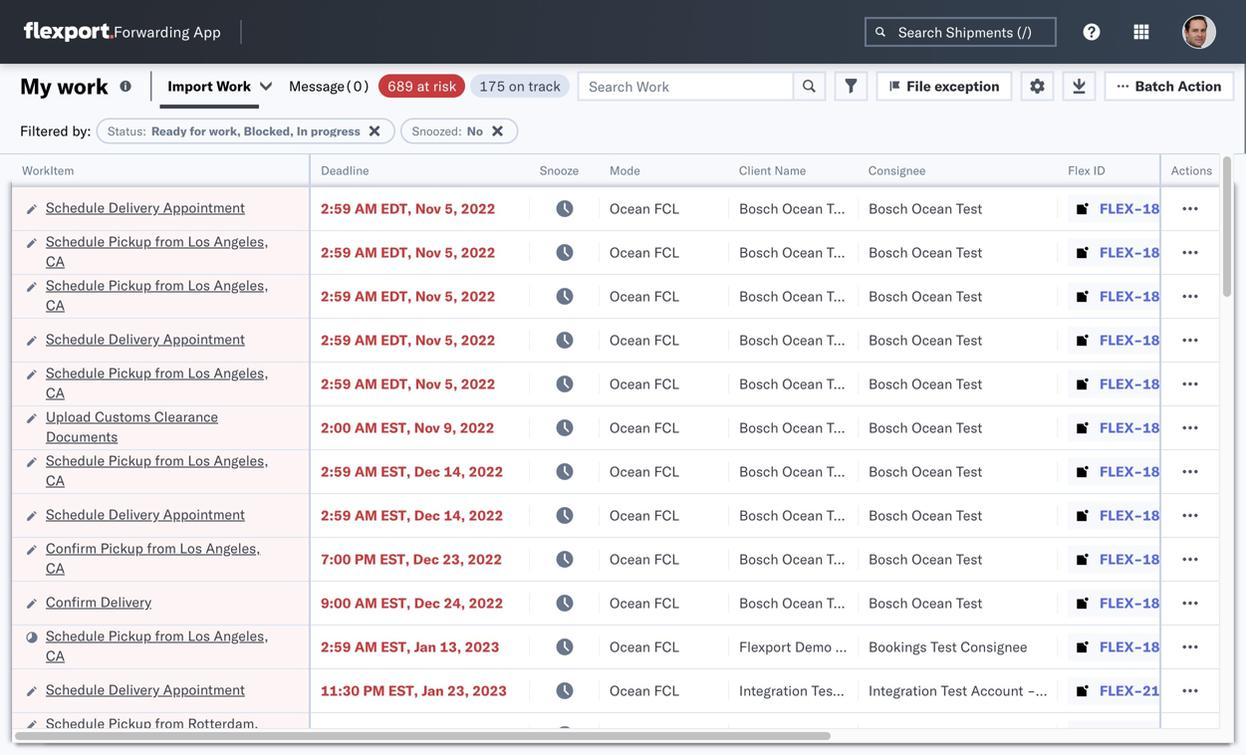 Task type: describe. For each thing, give the bounding box(es) containing it.
3 schedule delivery appointment button from the top
[[46, 505, 245, 527]]

9 am from the top
[[355, 594, 377, 612]]

4 flex-1889466 from the top
[[1100, 594, 1203, 612]]

8 ocean fcl from the top
[[610, 507, 679, 524]]

175
[[479, 77, 505, 95]]

batch
[[1135, 77, 1175, 95]]

track
[[528, 77, 561, 95]]

13,
[[440, 638, 461, 656]]

2:00
[[321, 419, 351, 436]]

schedule pickup from rotterdam, netherlands
[[46, 715, 259, 752]]

1 2:59 am est, dec 14, 2022 from the top
[[321, 463, 503, 480]]

11 ocean fcl from the top
[[610, 638, 679, 656]]

2023 for schedule pickup from rotterdam, netherlands
[[472, 726, 507, 743]]

clearance
[[154, 408, 218, 425]]

1 edt, from the top
[[381, 200, 412, 217]]

client name
[[739, 163, 806, 178]]

1 fcl from the top
[[654, 200, 679, 217]]

11 fcl from the top
[[654, 638, 679, 656]]

3 ocean fcl from the top
[[610, 287, 679, 305]]

175 on track
[[479, 77, 561, 95]]

4 1889466 from the top
[[1143, 594, 1203, 612]]

4 fcl from the top
[[654, 331, 679, 349]]

: for snoozed
[[458, 124, 462, 138]]

resize handle column header for consignee button
[[1034, 154, 1058, 755]]

deadline button
[[311, 158, 510, 178]]

2 2:59 am est, dec 14, 2022 from the top
[[321, 507, 503, 524]]

bookings
[[869, 638, 927, 656]]

7 flex- from the top
[[1100, 463, 1143, 480]]

3 fcl from the top
[[654, 287, 679, 305]]

6 am from the top
[[355, 419, 377, 436]]

4 2:59 from the top
[[321, 331, 351, 349]]

jan for schedule pickup from los angeles, ca
[[414, 638, 436, 656]]

2 flex-1889466 from the top
[[1100, 507, 1203, 524]]

at
[[417, 77, 430, 95]]

9 ocean fcl from the top
[[610, 550, 679, 568]]

los for first schedule pickup from los angeles, ca link
[[188, 233, 210, 250]]

2 schedule pickup from los angeles, ca link from the top
[[46, 275, 283, 315]]

6 flex- from the top
[[1100, 419, 1143, 436]]

in
[[297, 124, 308, 138]]

progress
[[311, 124, 360, 138]]

8 am from the top
[[355, 507, 377, 524]]

8 fcl from the top
[[654, 507, 679, 524]]

workitem
[[22, 163, 74, 178]]

6 1846748 from the top
[[1143, 419, 1203, 436]]

upload customs clearance documents
[[46, 408, 218, 445]]

delivery inside button
[[100, 593, 152, 611]]

1 ca from the top
[[46, 253, 65, 270]]

3 schedule from the top
[[46, 276, 105, 294]]

1 vertical spatial pm
[[363, 682, 385, 699]]

1 1889466 from the top
[[1143, 463, 1203, 480]]

7 am from the top
[[355, 463, 377, 480]]

pickup inside confirm pickup from los angeles, ca
[[100, 539, 143, 557]]

1 karl from the top
[[1040, 682, 1065, 699]]

deadline
[[321, 163, 369, 178]]

2 1846748 from the top
[[1143, 244, 1203, 261]]

upload customs clearance documents button
[[46, 407, 283, 449]]

4 5, from the top
[[445, 331, 458, 349]]

file exception
[[907, 77, 1000, 95]]

consignee inside button
[[869, 163, 926, 178]]

Search Shipments (/) text field
[[865, 17, 1057, 47]]

3 schedule pickup from los angeles, ca button from the top
[[46, 363, 283, 405]]

1 schedule pickup from los angeles, ca link from the top
[[46, 232, 283, 271]]

10 flex- from the top
[[1100, 594, 1143, 612]]

23, for schedule pickup from rotterdam, netherlands
[[447, 726, 469, 743]]

1 flex- from the top
[[1100, 200, 1143, 217]]

import work
[[168, 77, 251, 95]]

my
[[20, 72, 52, 100]]

13 flex- from the top
[[1100, 726, 1143, 743]]

pm for schedule pickup from rotterdam, netherlands
[[363, 726, 385, 743]]

file
[[907, 77, 931, 95]]

snooze
[[540, 163, 579, 178]]

angeles, inside confirm pickup from los angeles, ca
[[206, 539, 261, 557]]

snoozed : no
[[412, 124, 483, 138]]

4 2:59 am edt, nov 5, 2022 from the top
[[321, 331, 496, 349]]

689
[[388, 77, 414, 95]]

status
[[108, 124, 143, 138]]

dec down 2:00 am est, nov 9, 2022
[[414, 463, 440, 480]]

batch action button
[[1105, 71, 1235, 101]]

1 11:30 pm est, jan 23, 2023 from the top
[[321, 682, 507, 699]]

resize handle column header for deadline button
[[506, 154, 530, 755]]

7:00 pm est, dec 23, 2022
[[321, 550, 502, 568]]

1 flex-1846748 from the top
[[1100, 200, 1203, 217]]

6 ca from the top
[[46, 647, 65, 665]]

flexport. image
[[24, 22, 114, 42]]

upload customs clearance documents link
[[46, 407, 283, 447]]

delivery up customs
[[108, 330, 160, 348]]

1 2:59 from the top
[[321, 200, 351, 217]]

(0)
[[345, 77, 371, 95]]

mode button
[[600, 158, 709, 178]]

action
[[1178, 77, 1222, 95]]

client name button
[[729, 158, 839, 178]]

1 ocean fcl from the top
[[610, 200, 679, 217]]

2 2130387 from the top
[[1143, 726, 1203, 743]]

2 schedule delivery appointment from the top
[[46, 330, 245, 348]]

6 fcl from the top
[[654, 419, 679, 436]]

1 appointment from the top
[[163, 199, 245, 216]]

2 11:30 pm est, jan 23, 2023 from the top
[[321, 726, 507, 743]]

12 fcl from the top
[[654, 682, 679, 699]]

12 flex- from the top
[[1100, 682, 1143, 699]]

message
[[289, 77, 345, 95]]

los for fourth schedule pickup from los angeles, ca link from the top
[[188, 452, 210, 469]]

9,
[[444, 419, 457, 436]]

resize handle column header for workitem button
[[285, 154, 309, 755]]

1 schedule pickup from los angeles, ca button from the top
[[46, 232, 283, 273]]

2 lagerfeld from the top
[[1069, 726, 1128, 743]]

1 schedule delivery appointment from the top
[[46, 199, 245, 216]]

5 schedule pickup from los angeles, ca button from the top
[[46, 626, 283, 668]]

flexport
[[739, 638, 791, 656]]

4 appointment from the top
[[163, 681, 245, 698]]

5 schedule pickup from los angeles, ca from the top
[[46, 627, 269, 665]]

5 schedule pickup from los angeles, ca link from the top
[[46, 626, 283, 666]]

: for status
[[143, 124, 146, 138]]

5 flex- from the top
[[1100, 375, 1143, 393]]

2 edt, from the top
[[381, 244, 412, 261]]

flex id button
[[1058, 158, 1198, 178]]

24,
[[444, 594, 465, 612]]

4 schedule delivery appointment button from the top
[[46, 680, 245, 702]]

for
[[190, 124, 206, 138]]

resize handle column header for flex id button
[[1194, 154, 1217, 755]]

client
[[739, 163, 771, 178]]

ready
[[151, 124, 187, 138]]

9 fcl from the top
[[654, 550, 679, 568]]

4 schedule from the top
[[46, 330, 105, 348]]

consignee for flexport demo consignee
[[836, 638, 902, 656]]

6 2:59 from the top
[[321, 463, 351, 480]]

2:00 am est, nov 9, 2022
[[321, 419, 495, 436]]

import work button
[[168, 77, 251, 95]]

3 2:59 am edt, nov 5, 2022 from the top
[[321, 287, 496, 305]]

5 edt, from the top
[[381, 375, 412, 393]]

resize handle column header for mode button
[[705, 154, 729, 755]]

work
[[216, 77, 251, 95]]

confirm pickup from los angeles, ca link
[[46, 538, 283, 578]]

forwarding app link
[[24, 22, 221, 42]]

name
[[775, 163, 806, 178]]

bookings test consignee
[[869, 638, 1028, 656]]

3 flex-1889466 from the top
[[1100, 550, 1203, 568]]

confirm for confirm pickup from los angeles, ca
[[46, 539, 97, 557]]

rotterdam,
[[188, 715, 259, 732]]

work
[[57, 72, 108, 100]]

from inside confirm pickup from los angeles, ca
[[147, 539, 176, 557]]

2 2:59 am edt, nov 5, 2022 from the top
[[321, 244, 496, 261]]

id
[[1093, 163, 1106, 178]]

10 fcl from the top
[[654, 594, 679, 612]]

7 2:59 from the top
[[321, 507, 351, 524]]

Search Work text field
[[577, 71, 794, 101]]

6 schedule from the top
[[46, 452, 105, 469]]

9:00
[[321, 594, 351, 612]]

2 integration from the top
[[869, 726, 937, 743]]

4 schedule delivery appointment from the top
[[46, 681, 245, 698]]

nov for schedule delivery appointment link related to first "schedule delivery appointment" button from the top
[[415, 200, 441, 217]]

3 ca from the top
[[46, 384, 65, 402]]

7:00
[[321, 550, 351, 568]]

2 - from the top
[[1027, 726, 1036, 743]]

flexport demo consignee
[[739, 638, 902, 656]]

3 schedule pickup from los angeles, ca from the top
[[46, 364, 269, 402]]

9:00 am est, dec 24, 2022
[[321, 594, 503, 612]]

exception
[[935, 77, 1000, 95]]

1 account from the top
[[971, 682, 1024, 699]]

pm for confirm pickup from los angeles, ca
[[355, 550, 376, 568]]

app
[[193, 22, 221, 41]]

5 schedule from the top
[[46, 364, 105, 382]]

confirm pickup from los angeles, ca
[[46, 539, 261, 577]]

1 5, from the top
[[445, 200, 458, 217]]

jan for schedule pickup from rotterdam, netherlands
[[422, 726, 444, 743]]

delivery up schedule pickup from rotterdam, netherlands
[[108, 681, 160, 698]]

consignee button
[[859, 158, 1038, 178]]

confirm delivery
[[46, 593, 152, 611]]

dec up 9:00 am est, dec 24, 2022
[[413, 550, 439, 568]]

1893174
[[1143, 638, 1203, 656]]



Task type: locate. For each thing, give the bounding box(es) containing it.
pickup
[[108, 233, 151, 250], [108, 276, 151, 294], [108, 364, 151, 382], [108, 452, 151, 469], [100, 539, 143, 557], [108, 627, 151, 645], [108, 715, 151, 732]]

nov for 'upload customs clearance documents' link
[[414, 419, 440, 436]]

workitem button
[[12, 158, 289, 178]]

: left ready
[[143, 124, 146, 138]]

jan
[[414, 638, 436, 656], [422, 682, 444, 699], [422, 726, 444, 743]]

delivery down workitem button
[[108, 199, 160, 216]]

est,
[[381, 419, 411, 436], [381, 463, 411, 480], [381, 507, 411, 524], [380, 550, 410, 568], [381, 594, 411, 612], [381, 638, 411, 656], [388, 682, 418, 699], [388, 726, 418, 743]]

2 14, from the top
[[444, 507, 465, 524]]

5,
[[445, 200, 458, 217], [445, 244, 458, 261], [445, 287, 458, 305], [445, 331, 458, 349], [445, 375, 458, 393]]

3 schedule delivery appointment from the top
[[46, 506, 245, 523]]

flex-
[[1100, 200, 1143, 217], [1100, 244, 1143, 261], [1100, 287, 1143, 305], [1100, 331, 1143, 349], [1100, 375, 1143, 393], [1100, 419, 1143, 436], [1100, 463, 1143, 480], [1100, 507, 1143, 524], [1100, 550, 1143, 568], [1100, 594, 1143, 612], [1100, 638, 1143, 656], [1100, 682, 1143, 699], [1100, 726, 1143, 743]]

2:59 am est, jan 13, 2023
[[321, 638, 500, 656]]

schedule delivery appointment button up customs
[[46, 329, 245, 351]]

schedule delivery appointment link for first "schedule delivery appointment" button from the top
[[46, 198, 245, 218]]

1 - from the top
[[1027, 682, 1036, 699]]

3 appointment from the top
[[163, 506, 245, 523]]

8 flex- from the top
[[1100, 507, 1143, 524]]

7 schedule from the top
[[46, 506, 105, 523]]

4 schedule delivery appointment link from the top
[[46, 680, 245, 700]]

flex-1889466 button
[[1068, 458, 1207, 486], [1068, 458, 1207, 486], [1068, 502, 1207, 530], [1068, 502, 1207, 530], [1068, 545, 1207, 573], [1068, 545, 1207, 573], [1068, 589, 1207, 617], [1068, 589, 1207, 617]]

customs
[[95, 408, 151, 425]]

delivery up confirm pickup from los angeles, ca
[[108, 506, 160, 523]]

1 vertical spatial jan
[[422, 682, 444, 699]]

0 vertical spatial 2023
[[465, 638, 500, 656]]

los for fourth schedule pickup from los angeles, ca link from the bottom of the page
[[188, 276, 210, 294]]

1 vertical spatial flex-2130387
[[1100, 726, 1203, 743]]

8 2:59 from the top
[[321, 638, 351, 656]]

upload
[[46, 408, 91, 425]]

9 schedule from the top
[[46, 681, 105, 698]]

5 1846748 from the top
[[1143, 375, 1203, 393]]

1 2130387 from the top
[[1143, 682, 1203, 699]]

1 vertical spatial confirm
[[46, 593, 97, 611]]

flex-1889466
[[1100, 463, 1203, 480], [1100, 507, 1203, 524], [1100, 550, 1203, 568], [1100, 594, 1203, 612]]

2 account from the top
[[971, 726, 1024, 743]]

consignee right bookings
[[961, 638, 1028, 656]]

4 1846748 from the top
[[1143, 331, 1203, 349]]

0 vertical spatial integration test account - karl lagerfeld
[[869, 682, 1128, 699]]

blocked,
[[244, 124, 294, 138]]

2:59 am edt, nov 5, 2022
[[321, 200, 496, 217], [321, 244, 496, 261], [321, 287, 496, 305], [321, 331, 496, 349], [321, 375, 496, 393]]

2 1889466 from the top
[[1143, 507, 1203, 524]]

appointment up clearance
[[163, 330, 245, 348]]

3 resize handle column header from the left
[[576, 154, 600, 755]]

0 vertical spatial pm
[[355, 550, 376, 568]]

1 flex-1889466 from the top
[[1100, 463, 1203, 480]]

schedule delivery appointment up schedule pickup from rotterdam, netherlands
[[46, 681, 245, 698]]

5 ca from the top
[[46, 559, 65, 577]]

4 flex-1846748 from the top
[[1100, 331, 1203, 349]]

1 vertical spatial 23,
[[447, 682, 469, 699]]

message (0)
[[289, 77, 371, 95]]

2 vertical spatial pm
[[363, 726, 385, 743]]

integration
[[869, 682, 937, 699], [869, 726, 937, 743]]

7 fcl from the top
[[654, 463, 679, 480]]

ocean fcl
[[610, 200, 679, 217], [610, 244, 679, 261], [610, 287, 679, 305], [610, 331, 679, 349], [610, 375, 679, 393], [610, 419, 679, 436], [610, 463, 679, 480], [610, 507, 679, 524], [610, 550, 679, 568], [610, 594, 679, 612], [610, 638, 679, 656], [610, 682, 679, 699], [610, 726, 679, 743]]

confirm up confirm delivery
[[46, 539, 97, 557]]

forwarding
[[114, 22, 190, 41]]

2 ca from the top
[[46, 296, 65, 314]]

1 vertical spatial -
[[1027, 726, 1036, 743]]

1 vertical spatial 11:30
[[321, 726, 360, 743]]

los for fifth schedule pickup from los angeles, ca link from the top of the page
[[188, 627, 210, 645]]

0 vertical spatial 14,
[[444, 463, 465, 480]]

fcl
[[654, 200, 679, 217], [654, 244, 679, 261], [654, 287, 679, 305], [654, 331, 679, 349], [654, 375, 679, 393], [654, 419, 679, 436], [654, 463, 679, 480], [654, 507, 679, 524], [654, 550, 679, 568], [654, 594, 679, 612], [654, 638, 679, 656], [654, 682, 679, 699], [654, 726, 679, 743]]

5 resize handle column header from the left
[[835, 154, 859, 755]]

689 at risk
[[388, 77, 457, 95]]

nov for schedule delivery appointment link corresponding to 3rd "schedule delivery appointment" button from the bottom
[[415, 331, 441, 349]]

1 2:59 am edt, nov 5, 2022 from the top
[[321, 200, 496, 217]]

3 2:59 from the top
[[321, 287, 351, 305]]

schedule pickup from rotterdam, netherlands button
[[46, 714, 283, 755]]

flex id
[[1068, 163, 1106, 178]]

4 schedule pickup from los angeles, ca from the top
[[46, 452, 269, 489]]

ca inside confirm pickup from los angeles, ca
[[46, 559, 65, 577]]

edt,
[[381, 200, 412, 217], [381, 244, 412, 261], [381, 287, 412, 305], [381, 331, 412, 349], [381, 375, 412, 393]]

1 vertical spatial karl
[[1040, 726, 1065, 743]]

10 ocean fcl from the top
[[610, 594, 679, 612]]

0 vertical spatial 11:30 pm est, jan 23, 2023
[[321, 682, 507, 699]]

schedule inside schedule pickup from rotterdam, netherlands
[[46, 715, 105, 732]]

2 ocean fcl from the top
[[610, 244, 679, 261]]

schedule delivery appointment up customs
[[46, 330, 245, 348]]

3 flex-1846748 from the top
[[1100, 287, 1203, 305]]

schedule delivery appointment link up confirm pickup from los angeles, ca
[[46, 505, 245, 525]]

1 vertical spatial 2:59 am est, dec 14, 2022
[[321, 507, 503, 524]]

4 ca from the top
[[46, 472, 65, 489]]

consignee right demo
[[836, 638, 902, 656]]

12 ocean fcl from the top
[[610, 682, 679, 699]]

filtered
[[20, 122, 68, 139]]

1 vertical spatial 11:30 pm est, jan 23, 2023
[[321, 726, 507, 743]]

2 flex-1846748 from the top
[[1100, 244, 1203, 261]]

-
[[1027, 682, 1036, 699], [1027, 726, 1036, 743]]

mode
[[610, 163, 640, 178]]

by:
[[72, 122, 91, 139]]

on
[[509, 77, 525, 95]]

14, down 9, on the bottom
[[444, 463, 465, 480]]

2:59 am est, dec 14, 2022 up 7:00 pm est, dec 23, 2022
[[321, 507, 503, 524]]

2:59
[[321, 200, 351, 217], [321, 244, 351, 261], [321, 287, 351, 305], [321, 331, 351, 349], [321, 375, 351, 393], [321, 463, 351, 480], [321, 507, 351, 524], [321, 638, 351, 656]]

risk
[[433, 77, 457, 95]]

0 vertical spatial -
[[1027, 682, 1036, 699]]

netherlands
[[46, 735, 124, 752]]

2023 for schedule pickup from los angeles, ca
[[465, 638, 500, 656]]

5 2:59 am edt, nov 5, 2022 from the top
[[321, 375, 496, 393]]

schedule delivery appointment button up schedule pickup from rotterdam, netherlands
[[46, 680, 245, 702]]

dec
[[414, 463, 440, 480], [414, 507, 440, 524], [413, 550, 439, 568], [414, 594, 440, 612]]

5 2:59 from the top
[[321, 375, 351, 393]]

schedule delivery appointment link
[[46, 198, 245, 218], [46, 329, 245, 349], [46, 505, 245, 525], [46, 680, 245, 700]]

4 schedule pickup from los angeles, ca link from the top
[[46, 451, 283, 491]]

0 vertical spatial integration
[[869, 682, 937, 699]]

confirm inside confirm pickup from los angeles, ca
[[46, 539, 97, 557]]

3 schedule pickup from los angeles, ca link from the top
[[46, 363, 283, 403]]

1 am from the top
[[355, 200, 377, 217]]

confirm
[[46, 539, 97, 557], [46, 593, 97, 611]]

1 vertical spatial lagerfeld
[[1069, 726, 1128, 743]]

confirm down confirm pickup from los angeles, ca
[[46, 593, 97, 611]]

schedule delivery appointment link for 1st "schedule delivery appointment" button from the bottom
[[46, 680, 245, 700]]

0 vertical spatial 11:30
[[321, 682, 360, 699]]

status : ready for work, blocked, in progress
[[108, 124, 360, 138]]

appointment up rotterdam,
[[163, 681, 245, 698]]

schedule delivery appointment link down workitem button
[[46, 198, 245, 218]]

confirm for confirm delivery
[[46, 593, 97, 611]]

1 schedule delivery appointment button from the top
[[46, 198, 245, 220]]

8 schedule from the top
[[46, 627, 105, 645]]

0 vertical spatial 2:59 am est, dec 14, 2022
[[321, 463, 503, 480]]

ca
[[46, 253, 65, 270], [46, 296, 65, 314], [46, 384, 65, 402], [46, 472, 65, 489], [46, 559, 65, 577], [46, 647, 65, 665]]

schedule pickup from los angeles, ca link
[[46, 232, 283, 271], [46, 275, 283, 315], [46, 363, 283, 403], [46, 451, 283, 491], [46, 626, 283, 666]]

0 vertical spatial lagerfeld
[[1069, 682, 1128, 699]]

11:30 pm est, jan 23, 2023
[[321, 682, 507, 699], [321, 726, 507, 743]]

11 flex- from the top
[[1100, 638, 1143, 656]]

1 vertical spatial 2130387
[[1143, 726, 1203, 743]]

0 vertical spatial flex-2130387
[[1100, 682, 1203, 699]]

flex-2130387 button
[[1068, 677, 1207, 705], [1068, 677, 1207, 705], [1068, 721, 1207, 749], [1068, 721, 1207, 749]]

2:59 am est, dec 14, 2022
[[321, 463, 503, 480], [321, 507, 503, 524]]

flex
[[1068, 163, 1090, 178]]

2130387
[[1143, 682, 1203, 699], [1143, 726, 1203, 743]]

1 14, from the top
[[444, 463, 465, 480]]

resize handle column header for 'client name' button
[[835, 154, 859, 755]]

actions
[[1172, 163, 1213, 178]]

delivery down confirm pickup from los angeles, ca
[[100, 593, 152, 611]]

appointment
[[163, 199, 245, 216], [163, 330, 245, 348], [163, 506, 245, 523], [163, 681, 245, 698]]

2:59 am est, dec 14, 2022 down 2:00 am est, nov 9, 2022
[[321, 463, 503, 480]]

1 integration from the top
[[869, 682, 937, 699]]

dec up 7:00 pm est, dec 23, 2022
[[414, 507, 440, 524]]

los for third schedule pickup from los angeles, ca link from the top of the page
[[188, 364, 210, 382]]

: left no
[[458, 124, 462, 138]]

3 flex- from the top
[[1100, 287, 1143, 305]]

6 ocean fcl from the top
[[610, 419, 679, 436]]

documents
[[46, 428, 118, 445]]

1 horizontal spatial :
[[458, 124, 462, 138]]

confirm delivery link
[[46, 592, 152, 612]]

2 vertical spatial 23,
[[447, 726, 469, 743]]

1 flex-2130387 from the top
[[1100, 682, 1203, 699]]

angeles,
[[214, 233, 269, 250], [214, 276, 269, 294], [214, 364, 269, 382], [214, 452, 269, 469], [206, 539, 261, 557], [214, 627, 269, 645]]

5 ocean fcl from the top
[[610, 375, 679, 393]]

filtered by:
[[20, 122, 91, 139]]

schedule delivery appointment link for 3rd "schedule delivery appointment" button from the bottom
[[46, 329, 245, 349]]

from inside schedule pickup from rotterdam, netherlands
[[155, 715, 184, 732]]

los
[[188, 233, 210, 250], [188, 276, 210, 294], [188, 364, 210, 382], [188, 452, 210, 469], [180, 539, 202, 557], [188, 627, 210, 645]]

1 11:30 from the top
[[321, 682, 360, 699]]

schedule delivery appointment up confirm pickup from los angeles, ca
[[46, 506, 245, 523]]

0 vertical spatial account
[[971, 682, 1024, 699]]

schedule delivery appointment link up customs
[[46, 329, 245, 349]]

pickup inside schedule pickup from rotterdam, netherlands
[[108, 715, 151, 732]]

import
[[168, 77, 213, 95]]

1846748
[[1143, 200, 1203, 217], [1143, 244, 1203, 261], [1143, 287, 1203, 305], [1143, 331, 1203, 349], [1143, 375, 1203, 393], [1143, 419, 1203, 436]]

6 resize handle column header from the left
[[1034, 154, 1058, 755]]

consignee down file
[[869, 163, 926, 178]]

nov
[[415, 200, 441, 217], [415, 244, 441, 261], [415, 287, 441, 305], [415, 331, 441, 349], [415, 375, 441, 393], [414, 419, 440, 436]]

forwarding app
[[114, 22, 221, 41]]

0 vertical spatial confirm
[[46, 539, 97, 557]]

schedule delivery appointment button down workitem button
[[46, 198, 245, 220]]

14, up 7:00 pm est, dec 23, 2022
[[444, 507, 465, 524]]

test
[[827, 200, 853, 217], [956, 200, 983, 217], [827, 244, 853, 261], [956, 244, 983, 261], [827, 287, 853, 305], [956, 287, 983, 305], [827, 331, 853, 349], [956, 331, 983, 349], [827, 375, 853, 393], [956, 375, 983, 393], [827, 419, 853, 436], [956, 419, 983, 436], [827, 463, 853, 480], [956, 463, 983, 480], [827, 507, 853, 524], [956, 507, 983, 524], [827, 550, 853, 568], [956, 550, 983, 568], [827, 594, 853, 612], [956, 594, 983, 612], [931, 638, 957, 656], [941, 682, 968, 699], [941, 726, 968, 743]]

1 vertical spatial integration test account - karl lagerfeld
[[869, 726, 1128, 743]]

schedule delivery appointment link up schedule pickup from rotterdam, netherlands
[[46, 680, 245, 700]]

demo
[[795, 638, 832, 656]]

confirm delivery button
[[46, 592, 152, 614]]

snoozed
[[412, 124, 458, 138]]

1 vertical spatial account
[[971, 726, 1024, 743]]

1 confirm from the top
[[46, 539, 97, 557]]

0 horizontal spatial :
[[143, 124, 146, 138]]

schedule delivery appointment down workitem button
[[46, 199, 245, 216]]

2 vertical spatial 2023
[[472, 726, 507, 743]]

1 1846748 from the top
[[1143, 200, 1203, 217]]

2 karl from the top
[[1040, 726, 1065, 743]]

1 vertical spatial integration
[[869, 726, 937, 743]]

consignee for bookings test consignee
[[961, 638, 1028, 656]]

0 vertical spatial jan
[[414, 638, 436, 656]]

flex-1893174 button
[[1068, 633, 1207, 661], [1068, 633, 1207, 661]]

file exception button
[[876, 71, 1013, 101], [876, 71, 1013, 101]]

0 vertical spatial 2130387
[[1143, 682, 1203, 699]]

3 1889466 from the top
[[1143, 550, 1203, 568]]

my work
[[20, 72, 108, 100]]

pm
[[355, 550, 376, 568], [363, 682, 385, 699], [363, 726, 385, 743]]

2 fcl from the top
[[654, 244, 679, 261]]

schedule pickup from rotterdam, netherlands link
[[46, 714, 283, 754]]

schedule delivery appointment link for third "schedule delivery appointment" button from the top of the page
[[46, 505, 245, 525]]

confirm inside confirm delivery link
[[46, 593, 97, 611]]

bosch ocean test
[[739, 200, 853, 217], [869, 200, 983, 217], [739, 244, 853, 261], [869, 244, 983, 261], [739, 287, 853, 305], [869, 287, 983, 305], [739, 331, 853, 349], [869, 331, 983, 349], [739, 375, 853, 393], [869, 375, 983, 393], [739, 419, 853, 436], [869, 419, 983, 436], [739, 463, 853, 480], [869, 463, 983, 480], [739, 507, 853, 524], [869, 507, 983, 524], [739, 550, 853, 568], [869, 550, 983, 568], [739, 594, 853, 612], [869, 594, 983, 612]]

appointment down workitem button
[[163, 199, 245, 216]]

1 schedule pickup from los angeles, ca from the top
[[46, 233, 269, 270]]

dec left 24,
[[414, 594, 440, 612]]

2 : from the left
[[458, 124, 462, 138]]

2 schedule delivery appointment link from the top
[[46, 329, 245, 349]]

flex-1893174
[[1100, 638, 1203, 656]]

ocean
[[610, 200, 651, 217], [782, 200, 823, 217], [912, 200, 953, 217], [610, 244, 651, 261], [782, 244, 823, 261], [912, 244, 953, 261], [610, 287, 651, 305], [782, 287, 823, 305], [912, 287, 953, 305], [610, 331, 651, 349], [782, 331, 823, 349], [912, 331, 953, 349], [610, 375, 651, 393], [782, 375, 823, 393], [912, 375, 953, 393], [610, 419, 651, 436], [782, 419, 823, 436], [912, 419, 953, 436], [610, 463, 651, 480], [782, 463, 823, 480], [912, 463, 953, 480], [610, 507, 651, 524], [782, 507, 823, 524], [912, 507, 953, 524], [610, 550, 651, 568], [782, 550, 823, 568], [912, 550, 953, 568], [610, 594, 651, 612], [782, 594, 823, 612], [912, 594, 953, 612], [610, 638, 651, 656], [610, 682, 651, 699], [610, 726, 651, 743]]

1 schedule delivery appointment link from the top
[[46, 198, 245, 218]]

1 resize handle column header from the left
[[285, 154, 309, 755]]

1 lagerfeld from the top
[[1069, 682, 1128, 699]]

consignee
[[869, 163, 926, 178], [836, 638, 902, 656], [961, 638, 1028, 656]]

los for confirm pickup from los angeles, ca link
[[180, 539, 202, 557]]

no
[[467, 124, 483, 138]]

confirm pickup from los angeles, ca button
[[46, 538, 283, 580]]

1 vertical spatial 14,
[[444, 507, 465, 524]]

0 vertical spatial 23,
[[443, 550, 464, 568]]

0 vertical spatial karl
[[1040, 682, 1065, 699]]

2 vertical spatial jan
[[422, 726, 444, 743]]

work,
[[209, 124, 241, 138]]

account
[[971, 682, 1024, 699], [971, 726, 1024, 743]]

2 flex-2130387 from the top
[[1100, 726, 1203, 743]]

nov for first schedule pickup from los angeles, ca link
[[415, 244, 441, 261]]

resize handle column header
[[285, 154, 309, 755], [506, 154, 530, 755], [576, 154, 600, 755], [705, 154, 729, 755], [835, 154, 859, 755], [1034, 154, 1058, 755], [1194, 154, 1217, 755], [1196, 154, 1219, 755]]

13 fcl from the top
[[654, 726, 679, 743]]

2022
[[461, 200, 496, 217], [461, 244, 496, 261], [461, 287, 496, 305], [461, 331, 496, 349], [461, 375, 496, 393], [460, 419, 495, 436], [469, 463, 503, 480], [469, 507, 503, 524], [468, 550, 502, 568], [469, 594, 503, 612]]

batch action
[[1135, 77, 1222, 95]]

1 vertical spatial 2023
[[472, 682, 507, 699]]

23,
[[443, 550, 464, 568], [447, 682, 469, 699], [447, 726, 469, 743]]

3 1846748 from the top
[[1143, 287, 1203, 305]]

10 schedule from the top
[[46, 715, 105, 732]]

los inside confirm pickup from los angeles, ca
[[180, 539, 202, 557]]

schedule delivery appointment button up confirm pickup from los angeles, ca
[[46, 505, 245, 527]]

delivery
[[108, 199, 160, 216], [108, 330, 160, 348], [108, 506, 160, 523], [100, 593, 152, 611], [108, 681, 160, 698]]

10 am from the top
[[355, 638, 377, 656]]

4 edt, from the top
[[381, 331, 412, 349]]

4 schedule pickup from los angeles, ca button from the top
[[46, 451, 283, 493]]

appointment up confirm pickup from los angeles, ca link
[[163, 506, 245, 523]]

23, for confirm pickup from los angeles, ca
[[443, 550, 464, 568]]

2 resize handle column header from the left
[[506, 154, 530, 755]]

2 am from the top
[[355, 244, 377, 261]]

8 resize handle column header from the left
[[1196, 154, 1219, 755]]



Task type: vqa. For each thing, say whether or not it's contained in the screenshot.
Recipient : Omkar Savant
no



